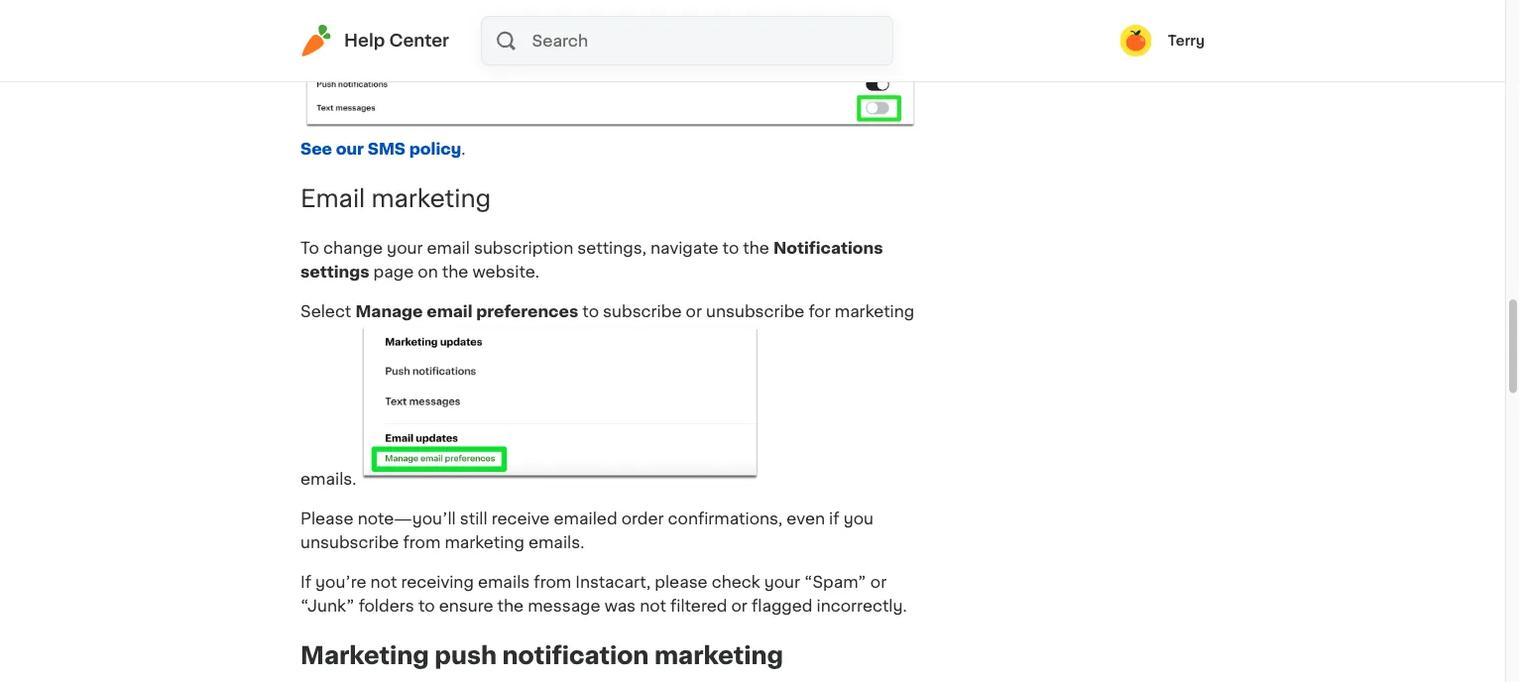 Task type: vqa. For each thing, say whether or not it's contained in the screenshot.
'BILLINGSLEY'
no



Task type: locate. For each thing, give the bounding box(es) containing it.
text
[[633, 5, 669, 21]]

"spam"
[[804, 575, 867, 591]]

email down page on the website.
[[427, 304, 473, 320]]

1 vertical spatial email
[[427, 304, 473, 320]]

our
[[336, 142, 364, 158]]

the down the emails
[[498, 599, 524, 615]]

0 vertical spatial the
[[743, 241, 770, 257]]

page
[[477, 5, 519, 21], [374, 264, 414, 280]]

1 horizontal spatial page
[[477, 5, 519, 21]]

settings inside notifications settings
[[301, 264, 369, 280]]

1 vertical spatial page
[[374, 264, 414, 280]]

marketing for marketing push notification marketing
[[301, 645, 429, 669]]

2 horizontal spatial the
[[743, 241, 770, 257]]

marketing down filtered
[[655, 645, 784, 669]]

see our sms policy .
[[301, 142, 466, 158]]

1 vertical spatial the
[[442, 264, 469, 280]]

if
[[829, 512, 840, 528]]

unsubscribe
[[706, 304, 805, 320], [301, 536, 399, 552]]

terry link
[[1120, 25, 1205, 57]]

select manage email preferences
[[301, 304, 578, 320]]

emails.
[[301, 472, 357, 488], [529, 536, 585, 552]]

from down the note—you'll
[[403, 536, 441, 552]]

to down receiving
[[418, 599, 435, 615]]

1 horizontal spatial not
[[640, 599, 666, 615]]

to inside if you're not receiving emails from instacart, please check your "spam" or "junk" folders to ensure the message was not filtered or flagged incorrectly.
[[418, 599, 435, 615]]

1 horizontal spatial unsubscribe
[[706, 304, 805, 320]]

filtered
[[671, 599, 727, 615]]

1 vertical spatial to
[[583, 304, 599, 320]]

not up folders
[[371, 575, 397, 591]]

0 vertical spatial or
[[686, 304, 702, 320]]

your inside if you're not receiving emails from instacart, please check your "spam" or "junk" folders to ensure the message was not filtered or flagged incorrectly.
[[764, 575, 800, 591]]

still
[[460, 512, 488, 528]]

to right navigate
[[723, 241, 739, 257]]

was
[[605, 599, 636, 615]]

messages
[[673, 5, 758, 21]]

Search search field
[[530, 17, 893, 64]]

1 horizontal spatial the
[[498, 599, 524, 615]]

0 vertical spatial settings
[[405, 5, 474, 21]]

1 vertical spatial unsubscribe
[[301, 536, 399, 552]]

0 horizontal spatial your
[[387, 241, 423, 257]]

2 vertical spatial to
[[418, 599, 435, 615]]

email
[[301, 187, 365, 211]]

not right was
[[640, 599, 666, 615]]

0 vertical spatial unsubscribe
[[706, 304, 805, 320]]

the
[[743, 241, 770, 257], [442, 264, 469, 280], [498, 599, 524, 615]]

preferences
[[476, 304, 578, 320]]

0 vertical spatial .
[[369, 29, 374, 45]]

unsubscribe down please
[[301, 536, 399, 552]]

receiving
[[401, 575, 474, 591]]

from up message
[[534, 575, 571, 591]]

or right subscribe
[[686, 304, 702, 320]]

0 vertical spatial from
[[403, 536, 441, 552]]

emails. up please
[[301, 472, 357, 488]]

1 horizontal spatial or
[[732, 599, 748, 615]]

settings
[[405, 5, 474, 21], [301, 264, 369, 280]]

0 vertical spatial emails.
[[301, 472, 357, 488]]

your up flagged
[[764, 575, 800, 591]]

to down notifications settings
[[583, 304, 599, 320]]

settings down change
[[301, 264, 369, 280]]

page left and
[[477, 5, 519, 21]]

policy
[[409, 142, 461, 158]]

0 horizontal spatial the
[[442, 264, 469, 280]]

marketing down still on the bottom of the page
[[445, 536, 525, 552]]

under
[[762, 5, 808, 21]]

not
[[371, 575, 397, 591], [640, 599, 666, 615]]

email
[[427, 241, 470, 257], [427, 304, 473, 320]]

marketing
[[812, 5, 898, 21], [301, 645, 429, 669]]

1 vertical spatial settings
[[301, 264, 369, 280]]

marketing push notification marketing
[[301, 645, 784, 669]]

1 vertical spatial marketing
[[301, 645, 429, 669]]

0 vertical spatial email
[[427, 241, 470, 257]]

subscription
[[474, 241, 574, 257]]

1 horizontal spatial emails.
[[529, 536, 585, 552]]

marketing right for
[[835, 304, 915, 320]]

page on the website.
[[369, 264, 539, 280]]

0 vertical spatial not
[[371, 575, 397, 591]]

email up page on the website.
[[427, 241, 470, 257]]

note—you'll
[[358, 512, 456, 528]]

folders
[[359, 599, 414, 615]]

0 horizontal spatial settings
[[301, 264, 369, 280]]

0 horizontal spatial unsubscribe
[[301, 536, 399, 552]]

. down notification in the left top of the page
[[369, 29, 374, 45]]

.
[[369, 29, 374, 45], [461, 142, 466, 158]]

2 vertical spatial or
[[732, 599, 748, 615]]

the right navigate
[[743, 241, 770, 257]]

1 email from the top
[[427, 241, 470, 257]]

0 horizontal spatial or
[[686, 304, 702, 320]]

0 horizontal spatial marketing
[[301, 645, 429, 669]]

from inside please note—you'll still receive emailed order confirmations, even if you unsubscribe from marketing emails.
[[403, 536, 441, 552]]

. right sms
[[461, 142, 466, 158]]

center
[[389, 32, 449, 49]]

email marketing
[[301, 187, 491, 211]]

0 vertical spatial your
[[387, 241, 423, 257]]

or up the incorrectly.
[[871, 575, 887, 591]]

marketing right under
[[812, 5, 898, 21]]

and
[[523, 5, 553, 21]]

the right on
[[442, 264, 469, 280]]

1 horizontal spatial to
[[583, 304, 599, 320]]

1 vertical spatial from
[[534, 575, 571, 591]]

marketing for marketing updates
[[812, 5, 898, 21]]

navigate
[[651, 241, 719, 257]]

1 vertical spatial your
[[764, 575, 800, 591]]

1 horizontal spatial settings
[[405, 5, 474, 21]]

emails. down emailed
[[529, 536, 585, 552]]

1 vertical spatial or
[[871, 575, 887, 591]]

0 vertical spatial marketing
[[812, 5, 898, 21]]

2 email from the top
[[427, 304, 473, 320]]

0 vertical spatial to
[[723, 241, 739, 257]]

from
[[403, 536, 441, 552], [534, 575, 571, 591]]

1 horizontal spatial marketing
[[812, 5, 898, 21]]

or
[[686, 304, 702, 320], [871, 575, 887, 591], [732, 599, 748, 615]]

0 horizontal spatial from
[[403, 536, 441, 552]]

0 horizontal spatial to
[[418, 599, 435, 615]]

emails
[[478, 575, 530, 591]]

confirmations,
[[668, 512, 783, 528]]

unsubscribe inside please note—you'll still receive emailed order confirmations, even if you unsubscribe from marketing emails.
[[301, 536, 399, 552]]

1 horizontal spatial from
[[534, 575, 571, 591]]

2 vertical spatial the
[[498, 599, 524, 615]]

unsubscribe left for
[[706, 304, 805, 320]]

marketing down folders
[[301, 645, 429, 669]]

0 horizontal spatial not
[[371, 575, 397, 591]]

or down check
[[732, 599, 748, 615]]

0 horizontal spatial emails.
[[301, 472, 357, 488]]

marketing updates
[[301, 5, 898, 45]]

help center
[[344, 32, 449, 49]]

unsubscribe inside to subscribe or unsubscribe for marketing emails.
[[706, 304, 805, 320]]

1 vertical spatial emails.
[[529, 536, 585, 552]]

emails. inside please note—you'll still receive emailed order confirmations, even if you unsubscribe from marketing emails.
[[529, 536, 585, 552]]

notifications
[[774, 241, 883, 257]]

1 vertical spatial not
[[640, 599, 666, 615]]

to
[[723, 241, 739, 257], [583, 304, 599, 320], [418, 599, 435, 615]]

instacart,
[[575, 575, 651, 591]]

1 horizontal spatial your
[[764, 575, 800, 591]]

notification
[[301, 5, 401, 21]]

marketing
[[371, 187, 491, 211], [835, 304, 915, 320], [445, 536, 525, 552], [655, 645, 784, 669]]

your
[[387, 241, 423, 257], [764, 575, 800, 591]]

user avatar image
[[1120, 25, 1152, 57]]

check
[[712, 575, 760, 591]]

1 vertical spatial .
[[461, 142, 466, 158]]

your up on
[[387, 241, 423, 257]]

settings up center
[[405, 5, 474, 21]]

please note—you'll still receive emailed order confirmations, even if you unsubscribe from marketing emails.
[[301, 512, 874, 552]]

marketing down policy
[[371, 187, 491, 211]]

page left on
[[374, 264, 414, 280]]

marketing inside marketing updates
[[812, 5, 898, 21]]

if
[[301, 575, 311, 591]]



Task type: describe. For each thing, give the bounding box(es) containing it.
receive
[[492, 512, 550, 528]]

order
[[622, 512, 664, 528]]

you
[[844, 512, 874, 528]]

notification settings page and untoggle text messages under
[[301, 5, 812, 21]]

untoggle
[[557, 5, 628, 21]]

the inside if you're not receiving emails from instacart, please check your "spam" or "junk" folders to ensure the message was not filtered or flagged incorrectly.
[[498, 599, 524, 615]]

website.
[[473, 264, 539, 280]]

terry
[[1168, 34, 1205, 48]]

0 vertical spatial page
[[477, 5, 519, 21]]

settings,
[[578, 241, 647, 257]]

"junk"
[[301, 599, 355, 615]]

please
[[655, 575, 708, 591]]

1 horizontal spatial .
[[461, 142, 466, 158]]

or inside to subscribe or unsubscribe for marketing emails.
[[686, 304, 702, 320]]

ensure
[[439, 599, 493, 615]]

0 horizontal spatial page
[[374, 264, 414, 280]]

if you're not receiving emails from instacart, please check your "spam" or "junk" folders to ensure the message was not filtered or flagged incorrectly.
[[301, 575, 907, 615]]

on
[[418, 264, 438, 280]]

even
[[787, 512, 825, 528]]

sms
[[368, 142, 406, 158]]

push
[[435, 645, 497, 669]]

manage
[[355, 304, 423, 320]]

to subscribe or unsubscribe for marketing emails.
[[301, 304, 915, 488]]

help
[[344, 32, 385, 49]]

emails. inside to subscribe or unsubscribe for marketing emails.
[[301, 472, 357, 488]]

subscribe
[[603, 304, 682, 320]]

message
[[528, 599, 601, 615]]

for
[[809, 304, 831, 320]]

notification
[[502, 645, 649, 669]]

see
[[301, 142, 332, 158]]

2 horizontal spatial to
[[723, 241, 739, 257]]

flagged
[[752, 599, 813, 615]]

updates
[[301, 29, 369, 45]]

to inside to subscribe or unsubscribe for marketing emails.
[[583, 304, 599, 320]]

incorrectly.
[[817, 599, 907, 615]]

marketing inside please note—you'll still receive emailed order confirmations, even if you unsubscribe from marketing emails.
[[445, 536, 525, 552]]

to
[[301, 241, 319, 257]]

emailed
[[554, 512, 617, 528]]

2 horizontal spatial or
[[871, 575, 887, 591]]

change
[[323, 241, 383, 257]]

see our sms policy link
[[301, 142, 461, 158]]

settings for notifications settings
[[301, 264, 369, 280]]

notifications settings
[[301, 241, 883, 280]]

instacart image
[[301, 25, 332, 57]]

to change your email subscription settings, navigate to the
[[301, 241, 774, 257]]

settings for notification settings page and untoggle text messages under
[[405, 5, 474, 21]]

0 horizontal spatial .
[[369, 29, 374, 45]]

please
[[301, 512, 354, 528]]

you're
[[315, 575, 367, 591]]

marketing inside to subscribe or unsubscribe for marketing emails.
[[835, 304, 915, 320]]

help center link
[[301, 25, 449, 57]]

select
[[301, 304, 351, 320]]

from inside if you're not receiving emails from instacart, please check your "spam" or "junk" folders to ensure the message was not filtered or flagged incorrectly.
[[534, 575, 571, 591]]



